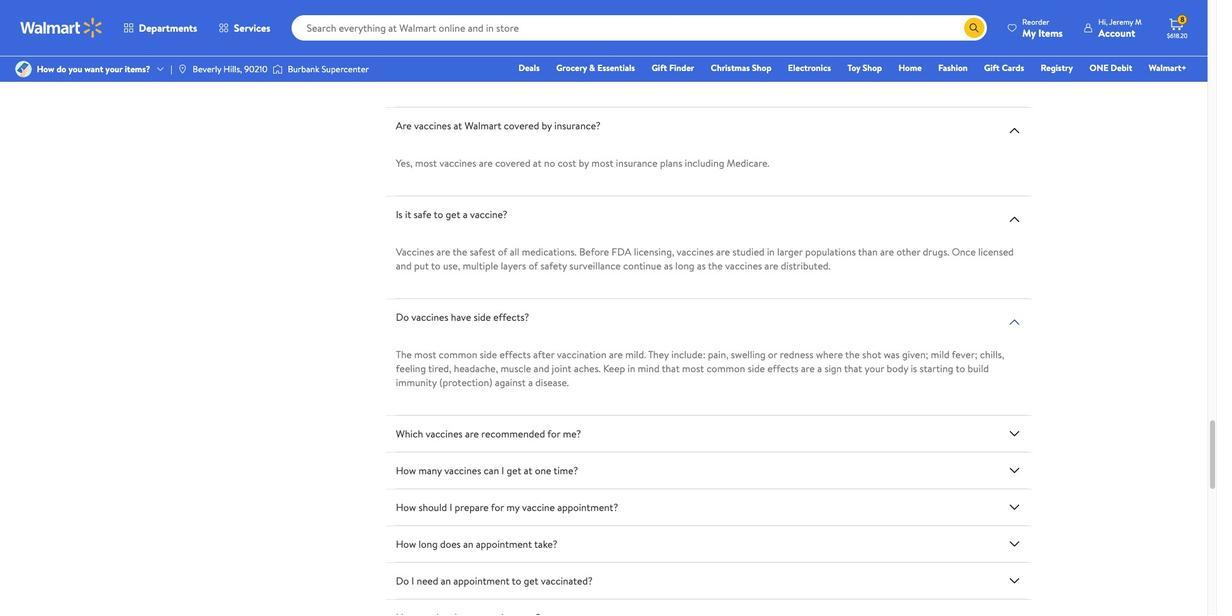 Task type: locate. For each thing, give the bounding box(es) containing it.
i left need
[[412, 574, 414, 588]]

your inside the most common side effects after vaccination are mild. they include: pain, swelling or redness where the shot was given; mild fever; chills, feeling tired, headache, muscle and joint aches. keep in mind that most common side effects are a sign that your body is starting to build immunity (protection) against a disease.
[[865, 361, 884, 375]]

most
[[654, 67, 676, 81], [415, 156, 437, 170], [592, 156, 614, 170], [414, 348, 436, 361], [682, 361, 704, 375]]

beverly
[[193, 63, 221, 75]]

multiple
[[463, 259, 498, 273]]

are left sign on the right of page
[[801, 361, 815, 375]]

covered right walmart
[[504, 119, 539, 133]]

to inside the most common side effects after vaccination are mild. they include: pain, swelling or redness where the shot was given; mild fever; chills, feeling tired, headache, muscle and joint aches. keep in mind that most common side effects are a sign that your body is starting to build immunity (protection) against a disease.
[[956, 361, 966, 375]]

burbank supercenter
[[288, 63, 369, 75]]

include:
[[671, 348, 706, 361]]

the left shot
[[845, 348, 860, 361]]

headache,
[[454, 361, 498, 375]]

by
[[460, 67, 471, 81], [542, 119, 552, 133], [579, 156, 589, 170]]

how for how do you want your items?
[[37, 63, 54, 75]]

want
[[84, 63, 103, 75]]

deals link
[[513, 61, 546, 75]]

to left vaccinated?
[[512, 574, 521, 588]]

1 vertical spatial long
[[419, 537, 438, 551]]

by down insurance?
[[579, 156, 589, 170]]

0 horizontal spatial cost
[[498, 30, 517, 44]]

1 horizontal spatial long
[[676, 259, 695, 273]]

insurance down walmart?
[[527, 67, 568, 81]]

which vaccines are recommended for me?
[[396, 427, 581, 441]]

charge.
[[810, 67, 842, 81]]

effects right swelling
[[768, 361, 799, 375]]

1 horizontal spatial by
[[542, 119, 552, 133]]

it
[[405, 207, 411, 221]]

how left the does at the bottom
[[396, 537, 416, 551]]

safest
[[470, 245, 496, 259]]

i right should
[[450, 500, 452, 514]]

0 horizontal spatial and
[[396, 259, 412, 273]]

1 vertical spatial vaccine
[[522, 500, 555, 514]]

insurance
[[527, 67, 568, 81], [616, 156, 658, 170]]

in left mind
[[628, 361, 636, 375]]

before
[[579, 245, 609, 259]]

1 horizontal spatial vaccine
[[522, 500, 555, 514]]

how do you want your items?
[[37, 63, 150, 75]]

reorder
[[1023, 16, 1050, 27]]

1 vertical spatial i
[[450, 500, 452, 514]]

2 horizontal spatial and
[[534, 361, 550, 375]]

vaccines are the safest of all medications. before fda licensing, vaccines are studied in larger populations than are other drugs. once licensed and put to use, multiple layers of safety surveillance continue as long as the vaccines are distributed.
[[396, 245, 1014, 273]]

1 do from the top
[[396, 310, 409, 324]]

2 vertical spatial get
[[524, 574, 539, 588]]

gift for gift cards
[[984, 62, 1000, 74]]

appointment down how should i prepare for my vaccine appointment?
[[476, 537, 532, 551]]

do
[[445, 30, 457, 44], [57, 63, 66, 75]]

and
[[508, 67, 524, 81], [396, 259, 412, 273], [534, 361, 550, 375]]

long left the does at the bottom
[[419, 537, 438, 551]]

1 horizontal spatial shop
[[863, 62, 882, 74]]

vaccines right which
[[426, 427, 463, 441]]

1 vertical spatial do
[[396, 574, 409, 588]]

is it safe to get a vaccine?
[[396, 207, 508, 221]]

swelling
[[731, 348, 766, 361]]

toy
[[848, 62, 861, 74]]

one debit link
[[1084, 61, 1138, 75]]

2 horizontal spatial i
[[502, 464, 504, 478]]

grocery & essentials link
[[551, 61, 641, 75]]

vaccines left can
[[444, 464, 481, 478]]

|
[[171, 63, 172, 75]]

 image
[[15, 61, 32, 77], [273, 63, 283, 75]]

distributed.
[[781, 259, 831, 273]]

1 horizontal spatial do
[[445, 30, 457, 44]]

common up (protection)
[[439, 348, 477, 361]]

0 horizontal spatial gift
[[652, 62, 667, 74]]

how left much
[[396, 30, 416, 44]]

was
[[884, 348, 900, 361]]

2 do from the top
[[396, 574, 409, 588]]

cards
[[1002, 62, 1024, 74]]

pain,
[[708, 348, 729, 361]]

get left vaccinated?
[[524, 574, 539, 588]]

my
[[1023, 26, 1036, 40]]

at left walmart?
[[520, 30, 528, 44]]

for left "me?"
[[548, 427, 561, 441]]

long right licensing,
[[676, 259, 695, 273]]

insurance left plans
[[616, 156, 658, 170]]

are up how many vaccines can i get at one time?
[[465, 427, 479, 441]]

appointment
[[476, 537, 532, 551], [454, 574, 510, 588]]

that right sign on the right of page
[[844, 361, 862, 375]]

2 horizontal spatial get
[[524, 574, 539, 588]]

0 vertical spatial no
[[796, 67, 807, 81]]

appointment down the how long does an appointment take? on the bottom of the page
[[454, 574, 510, 588]]

1 vertical spatial your
[[865, 361, 884, 375]]

at left walmart
[[454, 119, 462, 133]]

2 vertical spatial i
[[412, 574, 414, 588]]

how for how long does an appointment take?
[[396, 537, 416, 551]]

are left studied
[[716, 245, 730, 259]]

0 horizontal spatial for
[[491, 500, 504, 514]]

0 horizontal spatial an
[[441, 574, 451, 588]]

0 horizontal spatial do
[[57, 63, 66, 75]]

get right can
[[507, 464, 522, 478]]

1 horizontal spatial and
[[508, 67, 524, 81]]

do for do vaccines have side effects?
[[396, 310, 409, 324]]

most left pain,
[[682, 361, 704, 375]]

1 vertical spatial covered
[[495, 156, 531, 170]]

one
[[535, 464, 551, 478]]

studied
[[733, 245, 765, 259]]

that right mind
[[662, 361, 680, 375]]

1 horizontal spatial in
[[767, 245, 775, 259]]

0 vertical spatial long
[[676, 259, 695, 273]]

of left all
[[498, 245, 507, 259]]

0 vertical spatial an
[[463, 537, 474, 551]]

long inside 'vaccines are the safest of all medications. before fda licensing, vaccines are studied in larger populations than are other drugs. once licensed and put to use, multiple layers of safety surveillance continue as long as the vaccines are distributed.'
[[676, 259, 695, 273]]

how left should
[[396, 500, 416, 514]]

no left charge.
[[796, 67, 807, 81]]

shot
[[863, 348, 882, 361]]

1 horizontal spatial i
[[450, 500, 452, 514]]

0 horizontal spatial as
[[664, 259, 673, 273]]

to right put
[[431, 259, 441, 273]]

to inside 'vaccines are the safest of all medications. before fda licensing, vaccines are studied in larger populations than are other drugs. once licensed and put to use, multiple layers of safety surveillance continue as long as the vaccines are distributed.'
[[431, 259, 441, 273]]

how for how should i prepare for my vaccine appointment?
[[396, 500, 416, 514]]

most right with
[[654, 67, 676, 81]]

a left sign on the right of page
[[817, 361, 822, 375]]

do vaccines have side effects?
[[396, 310, 529, 324]]

0 horizontal spatial of
[[498, 245, 507, 259]]

how long does an appointment take?
[[396, 537, 558, 551]]

at left one
[[524, 464, 533, 478]]

0 horizontal spatial  image
[[15, 61, 32, 77]]

how left many
[[396, 464, 416, 478]]

home
[[899, 62, 922, 74]]

 image right 90210
[[273, 63, 283, 75]]

vaccines right are
[[414, 119, 451, 133]]

cost may vary by vaccine and insurance coverage, but with most insurances, vaccines are at no charge.
[[396, 67, 842, 81]]

 image left you
[[15, 61, 32, 77]]

and left put
[[396, 259, 412, 273]]

vaccines left have
[[412, 310, 449, 324]]

vaccine right my
[[522, 500, 555, 514]]

gift finder
[[652, 62, 694, 74]]

0 vertical spatial cost
[[498, 30, 517, 44]]

side left the muscle
[[480, 348, 497, 361]]

0 horizontal spatial shop
[[752, 62, 772, 74]]

vaccines right licensing,
[[677, 245, 714, 259]]

at down are vaccines at walmart covered by insurance?
[[533, 156, 542, 170]]

2 shop from the left
[[863, 62, 882, 74]]

vaccine
[[473, 67, 506, 81], [522, 500, 555, 514]]

Search search field
[[291, 15, 987, 41]]

to right safe
[[434, 207, 443, 221]]

an right need
[[441, 574, 451, 588]]

which vaccines are recommended for me? image
[[1007, 426, 1022, 441]]

0 vertical spatial for
[[548, 427, 561, 441]]

no
[[796, 67, 807, 81], [544, 156, 555, 170]]

common right include:
[[707, 361, 745, 375]]

a left vaccine?
[[463, 207, 468, 221]]

1 vertical spatial no
[[544, 156, 555, 170]]

do left you
[[57, 63, 66, 75]]

effects
[[500, 348, 531, 361], [768, 361, 799, 375]]

gift
[[652, 62, 667, 74], [984, 62, 1000, 74]]

can
[[484, 464, 499, 478]]

recommended
[[481, 427, 545, 441]]

1 shop from the left
[[752, 62, 772, 74]]

licensing,
[[634, 245, 674, 259]]

1 horizontal spatial of
[[529, 259, 538, 273]]

$618.20
[[1167, 31, 1188, 40]]

1 horizontal spatial your
[[865, 361, 884, 375]]

sign
[[825, 361, 842, 375]]

do right much
[[445, 30, 457, 44]]

covered for walmart
[[504, 119, 539, 133]]

one debit
[[1090, 62, 1133, 74]]

for left my
[[491, 500, 504, 514]]

in inside 'vaccines are the safest of all medications. before fda licensing, vaccines are studied in larger populations than are other drugs. once licensed and put to use, multiple layers of safety surveillance continue as long as the vaccines are distributed.'
[[767, 245, 775, 259]]

1 vertical spatial do
[[57, 63, 66, 75]]

cost
[[396, 67, 417, 81]]

0 horizontal spatial effects
[[500, 348, 531, 361]]

aches.
[[574, 361, 601, 375]]

2 vertical spatial and
[[534, 361, 550, 375]]

1 as from the left
[[664, 259, 673, 273]]

toy shop
[[848, 62, 882, 74]]

an for does
[[463, 537, 474, 551]]

side for effects
[[480, 348, 497, 361]]

keep
[[603, 361, 625, 375]]

shop right toy at the right of the page
[[863, 62, 882, 74]]

side
[[474, 310, 491, 324], [480, 348, 497, 361], [748, 361, 765, 375]]

vaccination
[[557, 348, 607, 361]]

0 vertical spatial by
[[460, 67, 471, 81]]

most right yes,
[[415, 156, 437, 170]]

appointment for take?
[[476, 537, 532, 551]]

8 $618.20
[[1167, 14, 1188, 40]]

your right want
[[105, 63, 123, 75]]

are left the mild.
[[609, 348, 623, 361]]

1 horizontal spatial  image
[[273, 63, 283, 75]]

does
[[440, 537, 461, 551]]

debit
[[1111, 62, 1133, 74]]

no down insurance?
[[544, 156, 555, 170]]

1 vertical spatial appointment
[[454, 574, 510, 588]]

in
[[767, 245, 775, 259], [628, 361, 636, 375]]

0 vertical spatial do
[[396, 310, 409, 324]]

vaccines right 'insurances,'
[[729, 67, 766, 81]]

90210
[[244, 63, 268, 75]]

1 vertical spatial and
[[396, 259, 412, 273]]

by right vary
[[460, 67, 471, 81]]

the left studied
[[708, 259, 723, 273]]

how
[[396, 30, 416, 44], [37, 63, 54, 75], [396, 464, 416, 478], [396, 500, 416, 514], [396, 537, 416, 551]]

are
[[769, 67, 783, 81], [479, 156, 493, 170], [437, 245, 450, 259], [716, 245, 730, 259], [880, 245, 894, 259], [765, 259, 779, 273], [609, 348, 623, 361], [801, 361, 815, 375], [465, 427, 479, 441]]

0 horizontal spatial vaccine
[[473, 67, 506, 81]]

1 horizontal spatial for
[[548, 427, 561, 441]]

search icon image
[[969, 23, 980, 33]]

surveillance
[[570, 259, 621, 273]]

0 vertical spatial covered
[[504, 119, 539, 133]]

1 vertical spatial for
[[491, 500, 504, 514]]

the left safest
[[453, 245, 467, 259]]

larger
[[777, 245, 803, 259]]

1 horizontal spatial that
[[844, 361, 862, 375]]

0 vertical spatial in
[[767, 245, 775, 259]]

do for do i need an appointment to get vaccinated?
[[396, 574, 409, 588]]

0 vertical spatial appointment
[[476, 537, 532, 551]]

do vaccines have side effects? image
[[1007, 315, 1022, 330]]

your left body
[[865, 361, 884, 375]]

1 horizontal spatial cost
[[558, 156, 576, 170]]

1 vertical spatial in
[[628, 361, 636, 375]]

by left insurance?
[[542, 119, 552, 133]]

should
[[419, 500, 447, 514]]

0 horizontal spatial get
[[446, 207, 461, 221]]

1 horizontal spatial gift
[[984, 62, 1000, 74]]

than
[[858, 245, 878, 259]]

cost down insurance?
[[558, 156, 576, 170]]

1 horizontal spatial insurance
[[616, 156, 658, 170]]

1 horizontal spatial an
[[463, 537, 474, 551]]

and inside 'vaccines are the safest of all medications. before fda licensing, vaccines are studied in larger populations than are other drugs. once licensed and put to use, multiple layers of safety surveillance continue as long as the vaccines are distributed.'
[[396, 259, 412, 273]]

2 gift from the left
[[984, 62, 1000, 74]]

how for how many vaccines can i get at one time?
[[396, 464, 416, 478]]

2 horizontal spatial by
[[579, 156, 589, 170]]

0 horizontal spatial in
[[628, 361, 636, 375]]

gift left cards
[[984, 62, 1000, 74]]

against
[[495, 375, 526, 389]]

covered down are vaccines at walmart covered by insurance?
[[495, 156, 531, 170]]

to left build
[[956, 361, 966, 375]]

and left the 'joint'
[[534, 361, 550, 375]]

do up the
[[396, 310, 409, 324]]

 image
[[177, 64, 188, 74]]

an right the does at the bottom
[[463, 537, 474, 551]]

vaccinated?
[[541, 574, 593, 588]]

shop right christmas
[[752, 62, 772, 74]]

1 horizontal spatial no
[[796, 67, 807, 81]]

do left need
[[396, 574, 409, 588]]

as right continue
[[664, 259, 673, 273]]

how can i make an appointment? image
[[1007, 610, 1022, 615]]

cost up deals link
[[498, 30, 517, 44]]

0 vertical spatial insurance
[[527, 67, 568, 81]]

a right the against
[[528, 375, 533, 389]]

2 as from the left
[[697, 259, 706, 273]]

build
[[968, 361, 989, 375]]

0 vertical spatial get
[[446, 207, 461, 221]]

the inside the most common side effects after vaccination are mild. they include: pain, swelling or redness where the shot was given; mild fever; chills, feeling tired, headache, muscle and joint aches. keep in mind that most common side effects are a sign that your body is starting to build immunity (protection) against a disease.
[[845, 348, 860, 361]]

effects up the against
[[500, 348, 531, 361]]

how left you
[[37, 63, 54, 75]]

for for recommended
[[548, 427, 561, 441]]

0 horizontal spatial your
[[105, 63, 123, 75]]

get right safe
[[446, 207, 461, 221]]

0 horizontal spatial i
[[412, 574, 414, 588]]

at left charge.
[[785, 67, 794, 81]]

1 vertical spatial an
[[441, 574, 451, 588]]

vaccine down how much do vaccines cost at walmart?
[[473, 67, 506, 81]]

2 horizontal spatial the
[[845, 348, 860, 361]]

as left studied
[[697, 259, 706, 273]]

1 horizontal spatial as
[[697, 259, 706, 273]]

fda
[[612, 245, 632, 259]]

0 horizontal spatial that
[[662, 361, 680, 375]]

in left larger
[[767, 245, 775, 259]]

of right layers
[[529, 259, 538, 273]]

0 horizontal spatial insurance
[[527, 67, 568, 81]]

gift left finder
[[652, 62, 667, 74]]

side right have
[[474, 310, 491, 324]]

hi, jeremy m account
[[1099, 16, 1142, 40]]

1 horizontal spatial common
[[707, 361, 745, 375]]

for for prepare
[[491, 500, 504, 514]]

i right can
[[502, 464, 504, 478]]

2 horizontal spatial a
[[817, 361, 822, 375]]

tired,
[[428, 361, 452, 375]]

and down how much do vaccines cost at walmart?
[[508, 67, 524, 81]]

insurances,
[[679, 67, 727, 81]]

which
[[396, 427, 423, 441]]

1 vertical spatial get
[[507, 464, 522, 478]]

1 gift from the left
[[652, 62, 667, 74]]



Task type: describe. For each thing, give the bounding box(es) containing it.
medicare.
[[727, 156, 770, 170]]

how many vaccines can i get at one time?
[[396, 464, 578, 478]]

0 horizontal spatial long
[[419, 537, 438, 551]]

with
[[633, 67, 652, 81]]

gift finder link
[[646, 61, 700, 75]]

are right studied
[[765, 259, 779, 273]]

once
[[952, 245, 976, 259]]

my
[[507, 500, 520, 514]]

other
[[897, 245, 921, 259]]

time?
[[554, 464, 578, 478]]

use,
[[443, 259, 460, 273]]

2 vertical spatial by
[[579, 156, 589, 170]]

departments
[[139, 21, 197, 35]]

are right put
[[437, 245, 450, 259]]

1 horizontal spatial effects
[[768, 361, 799, 375]]

0 horizontal spatial a
[[463, 207, 468, 221]]

have
[[451, 310, 471, 324]]

side for effects?
[[474, 310, 491, 324]]

may
[[419, 67, 437, 81]]

hills,
[[224, 63, 242, 75]]

mind
[[638, 361, 660, 375]]

is it safe to get a vaccine? image
[[1007, 212, 1022, 227]]

effects?
[[494, 310, 529, 324]]

coverage,
[[571, 67, 613, 81]]

are left electronics
[[769, 67, 783, 81]]

1 horizontal spatial get
[[507, 464, 522, 478]]

starting
[[920, 361, 954, 375]]

registry link
[[1035, 61, 1079, 75]]

home link
[[893, 61, 928, 75]]

an for need
[[441, 574, 451, 588]]

is
[[911, 361, 917, 375]]

are vaccines at walmart covered by insurance?
[[396, 119, 601, 133]]

me?
[[563, 427, 581, 441]]

burbank
[[288, 63, 319, 75]]

covered for are
[[495, 156, 531, 170]]

1 that from the left
[[662, 361, 680, 375]]

vaccines right much
[[459, 30, 496, 44]]

but
[[616, 67, 631, 81]]

how long does an appointment take? image
[[1007, 536, 1022, 552]]

fashion link
[[933, 61, 974, 75]]

gift cards link
[[979, 61, 1030, 75]]

1 horizontal spatial a
[[528, 375, 533, 389]]

electronics
[[788, 62, 831, 74]]

0 horizontal spatial common
[[439, 348, 477, 361]]

0 vertical spatial your
[[105, 63, 123, 75]]

where
[[816, 348, 843, 361]]

prepare
[[455, 500, 489, 514]]

(protection)
[[439, 375, 493, 389]]

 image for how do you want your items?
[[15, 61, 32, 77]]

1 vertical spatial insurance
[[616, 156, 658, 170]]

0 vertical spatial i
[[502, 464, 504, 478]]

in inside the most common side effects after vaccination are mild. they include: pain, swelling or redness where the shot was given; mild fever; chills, feeling tired, headache, muscle and joint aches. keep in mind that most common side effects are a sign that your body is starting to build immunity (protection) against a disease.
[[628, 361, 636, 375]]

0 vertical spatial do
[[445, 30, 457, 44]]

0 horizontal spatial the
[[453, 245, 467, 259]]

joint
[[552, 361, 572, 375]]

departments button
[[113, 13, 208, 43]]

registry
[[1041, 62, 1073, 74]]

are down walmart
[[479, 156, 493, 170]]

8
[[1181, 14, 1185, 25]]

take?
[[534, 537, 558, 551]]

walmart+
[[1149, 62, 1187, 74]]

side left or
[[748, 361, 765, 375]]

one
[[1090, 62, 1109, 74]]

shop for toy shop
[[863, 62, 882, 74]]

are vaccines at walmart covered by insurance? image
[[1007, 123, 1022, 138]]

gift cards
[[984, 62, 1024, 74]]

all
[[510, 245, 520, 259]]

feeling
[[396, 361, 426, 375]]

0 horizontal spatial by
[[460, 67, 471, 81]]

1 vertical spatial cost
[[558, 156, 576, 170]]

how should i prepare for my vaccine appointment? image
[[1007, 500, 1022, 515]]

gift for gift finder
[[652, 62, 667, 74]]

most down insurance?
[[592, 156, 614, 170]]

and inside the most common side effects after vaccination are mild. they include: pain, swelling or redness where the shot was given; mild fever; chills, feeling tired, headache, muscle and joint aches. keep in mind that most common side effects are a sign that your body is starting to build immunity (protection) against a disease.
[[534, 361, 550, 375]]

0 horizontal spatial no
[[544, 156, 555, 170]]

0 vertical spatial and
[[508, 67, 524, 81]]

0 vertical spatial vaccine
[[473, 67, 506, 81]]

shop for christmas shop
[[752, 62, 772, 74]]

appointment?
[[557, 500, 618, 514]]

supercenter
[[322, 63, 369, 75]]

how much do vaccines cost at walmart? image
[[1007, 34, 1022, 50]]

body
[[887, 361, 909, 375]]

electronics link
[[783, 61, 837, 75]]

toy shop link
[[842, 61, 888, 75]]

Walmart Site-Wide search field
[[291, 15, 987, 41]]

the
[[396, 348, 412, 361]]

reorder my items
[[1023, 16, 1063, 40]]

 image for burbank supercenter
[[273, 63, 283, 75]]

walmart?
[[531, 30, 572, 44]]

items
[[1039, 26, 1063, 40]]

essentials
[[598, 62, 635, 74]]

do i need an appointment to get vaccinated? image
[[1007, 573, 1022, 588]]

insurance?
[[555, 119, 601, 133]]

christmas
[[711, 62, 750, 74]]

1 vertical spatial by
[[542, 119, 552, 133]]

most right the
[[414, 348, 436, 361]]

m
[[1135, 16, 1142, 27]]

safety
[[541, 259, 567, 273]]

is
[[396, 207, 403, 221]]

1 horizontal spatial the
[[708, 259, 723, 273]]

you
[[69, 63, 82, 75]]

given;
[[902, 348, 929, 361]]

drugs.
[[923, 245, 950, 259]]

how for how much do vaccines cost at walmart?
[[396, 30, 416, 44]]

they
[[648, 348, 669, 361]]

safe
[[414, 207, 432, 221]]

2 that from the left
[[844, 361, 862, 375]]

vaccines left larger
[[725, 259, 762, 273]]

put
[[414, 259, 429, 273]]

licensed
[[979, 245, 1014, 259]]

vaccines down walmart
[[440, 156, 477, 170]]

christmas shop link
[[705, 61, 777, 75]]

much
[[419, 30, 443, 44]]

mild
[[931, 348, 950, 361]]

plans
[[660, 156, 683, 170]]

how should i prepare for my vaccine appointment?
[[396, 500, 618, 514]]

services button
[[208, 13, 281, 43]]

appointment for to
[[454, 574, 510, 588]]

&
[[589, 62, 595, 74]]

grocery & essentials
[[556, 62, 635, 74]]

are right than
[[880, 245, 894, 259]]

walmart image
[[20, 18, 103, 38]]

the most common side effects after vaccination are mild. they include: pain, swelling or redness where the shot was given; mild fever; chills, feeling tired, headache, muscle and joint aches. keep in mind that most common side effects are a sign that your body is starting to build immunity (protection) against a disease.
[[396, 348, 1005, 389]]

how many vaccines can i get at one time? image
[[1007, 463, 1022, 478]]

grocery
[[556, 62, 587, 74]]



Task type: vqa. For each thing, say whether or not it's contained in the screenshot.
Shop corresponding to Toy Shop
yes



